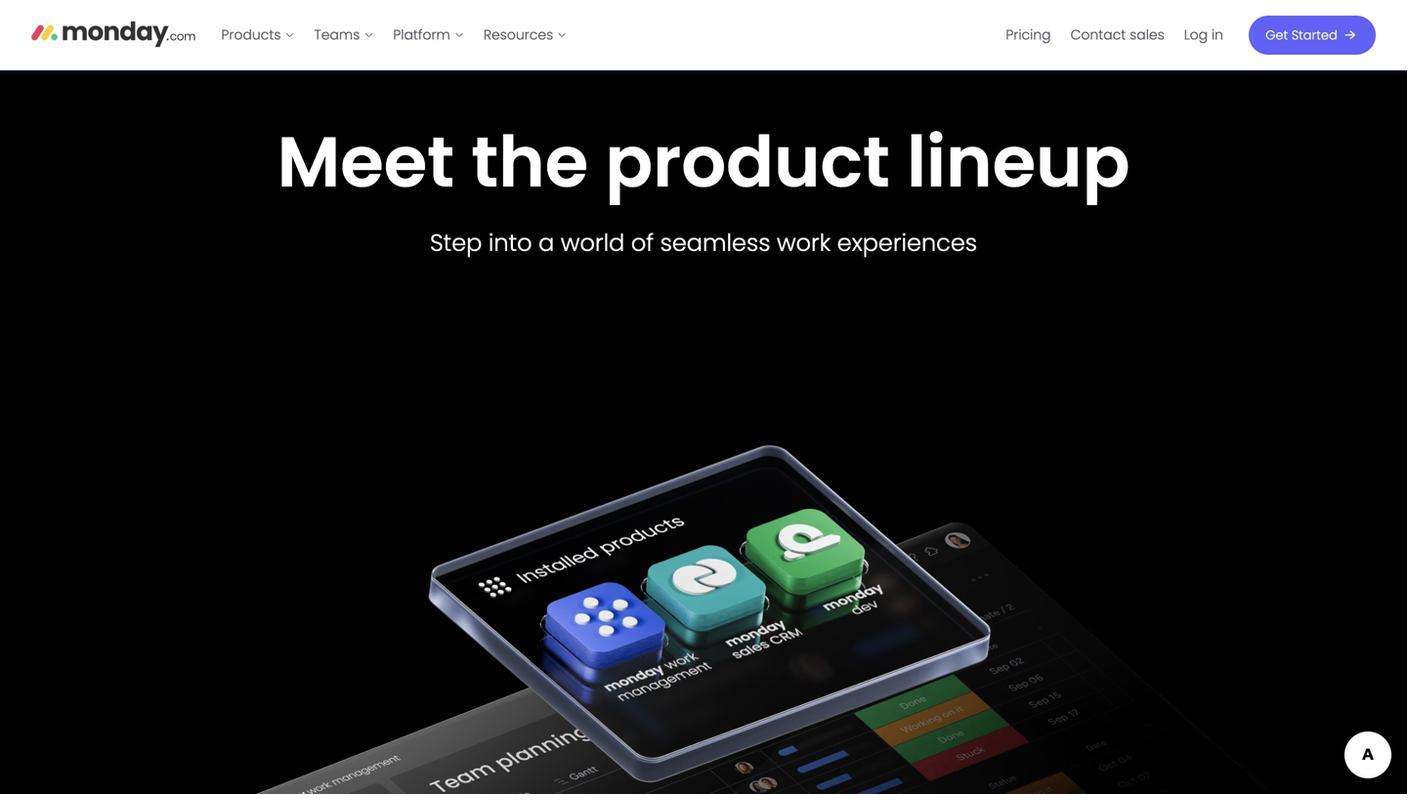 Task type: describe. For each thing, give the bounding box(es) containing it.
platform link
[[384, 20, 474, 51]]

list containing products
[[212, 0, 577, 70]]

of
[[631, 227, 654, 259]]

step
[[430, 227, 482, 259]]

contact sales link
[[1061, 20, 1175, 51]]

teams link
[[304, 20, 384, 51]]

monday.com logo image
[[31, 13, 196, 54]]

log in
[[1184, 25, 1224, 44]]

products link
[[212, 20, 304, 51]]

world
[[561, 227, 625, 259]]

get
[[1266, 26, 1288, 44]]

main element
[[212, 0, 1376, 70]]

meet
[[277, 113, 455, 211]]

experiences
[[837, 227, 978, 259]]

log in link
[[1175, 20, 1234, 51]]

sales
[[1130, 25, 1165, 44]]

resources
[[484, 25, 553, 44]]

step into a world of seamless work experiences
[[430, 227, 978, 259]]

the
[[471, 113, 589, 211]]

work
[[777, 227, 831, 259]]

resources link
[[474, 20, 577, 51]]

log
[[1184, 25, 1208, 44]]

teams
[[314, 25, 360, 44]]



Task type: vqa. For each thing, say whether or not it's contained in the screenshot.
Stefana
no



Task type: locate. For each thing, give the bounding box(es) containing it.
contact
[[1071, 25, 1126, 44]]

lineup
[[907, 113, 1130, 211]]

list containing pricing
[[996, 0, 1234, 70]]

product
[[605, 113, 890, 211]]

list
[[212, 0, 577, 70], [996, 0, 1234, 70]]

platform
[[393, 25, 450, 44]]

into
[[489, 227, 532, 259]]

in
[[1212, 25, 1224, 44]]

pricing link
[[996, 20, 1061, 51]]

0 horizontal spatial list
[[212, 0, 577, 70]]

contact sales
[[1071, 25, 1165, 44]]

2 list from the left
[[996, 0, 1234, 70]]

a
[[539, 227, 555, 259]]

get started button
[[1249, 16, 1376, 55]]

1 horizontal spatial list
[[996, 0, 1234, 70]]

isometric 5 image
[[0, 418, 1408, 795]]

1 list from the left
[[212, 0, 577, 70]]

products
[[221, 25, 281, 44]]

started
[[1292, 26, 1338, 44]]

seamless
[[660, 227, 771, 259]]

switcher 2 image
[[407, 418, 1001, 789]]

meet the product lineup
[[277, 113, 1130, 211]]

get started
[[1266, 26, 1338, 44]]

pricing
[[1006, 25, 1051, 44]]



